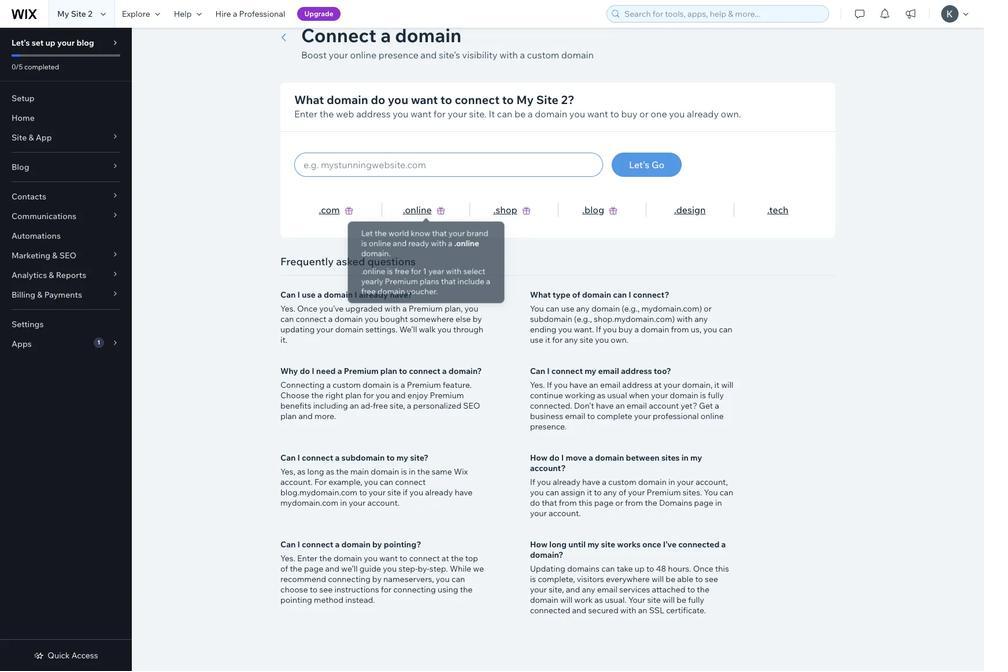 Task type: describe. For each thing, give the bounding box(es) containing it.
a inside what domain do you want to connect to my site 2? enter the web address you want for your site. it can be a domain you want to buy or one you already own.
[[528, 108, 533, 120]]

. for online
[[403, 204, 405, 216]]

yes. for can i connect a domain by pointing? yes. enter the domain you want to connect at the top of the page and we'll guide you step-by-step. while we recommend connecting by nameservers, you can choose to see instructions for connecting using the pointing method instead.
[[280, 553, 295, 564]]

site & app
[[12, 132, 52, 143]]

in right sites
[[682, 453, 689, 463]]

i inside the can i connect a subdomain to my site? yes, as long as the main domain is in the same wix account. for example, you can connect blog.mydomain.com to your site if you already have mydomain.com in your account.
[[298, 453, 300, 463]]

email left account
[[627, 401, 647, 411]]

my inside the can i connect a subdomain to my site? yes, as long as the main domain is in the same wix account. for example, you can connect blog.mydomain.com to your site if you already have mydomain.com in your account.
[[397, 453, 408, 463]]

domain down upgraded
[[335, 324, 364, 335]]

0 horizontal spatial account.
[[280, 477, 313, 487]]

a down have?
[[402, 304, 407, 314]]

domain up instructions
[[334, 553, 362, 564]]

your down main
[[369, 487, 386, 498]]

in up domains
[[668, 477, 675, 487]]

can i use a domain i already have? yes. once you've upgraded with a premium plan, you can connect a domain you bought somewhere else by updating your domain settings. we'll walk you through it.
[[280, 290, 483, 345]]

the left top at the left
[[451, 553, 463, 564]]

a inside the can i connect a subdomain to my site? yes, as long as the main domain is in the same wix account. for example, you can connect blog.mydomain.com to your site if you already have mydomain.com in your account.
[[335, 453, 340, 463]]

seo inside why do i need a premium plan to connect a domain? connecting a custom domain is a premium feature. choose the right plan for you and enjoy premium benefits including an ad-free site, a personalized seo plan and more.
[[463, 401, 480, 411]]

let's for let's set up your blog
[[12, 38, 30, 48]]

your down between
[[628, 487, 645, 498]]

as inside can i connect my email address too? yes. if you have an email address at your domain, it will continue working as usual when your domain is fully connected. don't have an email account yet? get a business email to complete your professional online presence.
[[597, 390, 605, 401]]

and left secured
[[572, 605, 586, 616]]

setup link
[[0, 88, 132, 108]]

premium up personalized
[[407, 380, 441, 390]]

a right need
[[337, 366, 342, 376]]

a down need
[[326, 380, 331, 390]]

we'll
[[341, 564, 358, 574]]

. tech
[[767, 204, 789, 216]]

hire
[[215, 9, 231, 19]]

instead.
[[345, 595, 375, 605]]

frequently
[[280, 255, 334, 268]]

1 horizontal spatial plan
[[345, 390, 362, 401]]

a left enjoy
[[401, 380, 405, 390]]

account?
[[530, 463, 566, 474]]

that
[[542, 498, 557, 508]]

connect inside what domain do you want to connect to my site 2? enter the web address you want for your site. it can be a domain you want to buy or one you already own.
[[455, 93, 500, 107]]

0 horizontal spatial my
[[57, 9, 69, 19]]

1 horizontal spatial account.
[[367, 498, 400, 508]]

your down when
[[634, 411, 651, 422]]

premium inside "can i use a domain i already have? yes. once you've upgraded with a premium plan, you can connect a domain you bought somewhere else by updating your domain settings. we'll walk you through it."
[[409, 304, 443, 314]]

domain inside why do i need a premium plan to connect a domain? connecting a custom domain is a premium feature. choose the right plan for you and enjoy premium benefits including an ad-free site, a personalized seo plan and more.
[[363, 380, 391, 390]]

in down account,
[[715, 498, 722, 508]]

your inside connect a domain boost your online presence and site's visibility with a custom domain
[[329, 49, 348, 61]]

your right when
[[651, 390, 668, 401]]

buy inside what domain do you want to connect to my site 2? enter the web address you want for your site. it can be a domain you want to buy or one you already own.
[[621, 108, 637, 120]]

the inside how do i move a domain between sites in my account? if you already have a custom domain in your account, you can assign it to any of your premium sites. you can do that from this page or from the domains page in your account.
[[645, 498, 657, 508]]

for inside what type of domain can i connect? you can use any domain (e.g., mydomain.com) or subdomain (e.g., shop.mydomain.com) with any ending you want. if you buy a domain from us, you can use it for any site you own.
[[552, 335, 563, 345]]

at inside 'can i connect a domain by pointing? yes. enter the domain you want to connect at the top of the page and we'll guide you step-by-step. while we recommend connecting by nameservers, you can choose to see instructions for connecting using the pointing method instead.'
[[442, 553, 449, 564]]

questions
[[367, 255, 416, 268]]

email left when
[[600, 380, 621, 390]]

presence
[[379, 49, 418, 61]]

will right your
[[663, 595, 675, 605]]

your inside sidebar element
[[57, 38, 75, 48]]

use inside "can i use a domain i already have? yes. once you've upgraded with a premium plan, you can connect a domain you bought somewhere else by updating your domain settings. we'll walk you through it."
[[302, 290, 316, 300]]

completed
[[24, 62, 59, 71]]

in down example,
[[340, 498, 347, 508]]

. for shop
[[493, 204, 496, 216]]

tech
[[769, 204, 789, 216]]

site inside popup button
[[12, 132, 27, 143]]

can for can i connect my email address too? yes. if you have an email address at your domain, it will continue working as usual when your domain is fully connected. don't have an email account yet? get a business email to complete your professional online presence.
[[530, 366, 545, 376]]

domain up site's
[[395, 24, 462, 47]]

2 vertical spatial use
[[530, 335, 543, 345]]

site & app button
[[0, 128, 132, 147]]

. for blog
[[582, 204, 585, 216]]

you inside what type of domain can i connect? you can use any domain (e.g., mydomain.com) or subdomain (e.g., shop.mydomain.com) with any ending you want. if you buy a domain from us, you can use it for any site you own.
[[530, 304, 544, 314]]

the inside why do i need a premium plan to connect a domain? connecting a custom domain is a premium feature. choose the right plan for you and enjoy premium benefits including an ad-free site, a personalized seo plan and more.
[[311, 390, 324, 401]]

of inside how do i move a domain between sites in my account? if you already have a custom domain in your account, you can assign it to any of your premium sites. you can do that from this page or from the domains page in your account.
[[619, 487, 626, 498]]

how for domain?
[[530, 539, 548, 550]]

0/5
[[12, 62, 23, 71]]

marketing & seo button
[[0, 246, 132, 265]]

own. inside what domain do you want to connect to my site 2? enter the web address you want for your site. it can be a domain you want to buy or one you already own.
[[721, 108, 741, 120]]

domain down between
[[638, 477, 667, 487]]

the left main
[[336, 467, 349, 477]]

updating
[[530, 564, 565, 574]]

a right visibility
[[520, 49, 525, 61]]

if inside how do i move a domain between sites in my account? if you already have a custom domain in your account, you can assign it to any of your premium sites. you can do that from this page or from the domains page in your account.
[[530, 477, 535, 487]]

2 horizontal spatial use
[[561, 304, 575, 314]]

shop.mydomain.com)
[[594, 314, 675, 324]]

a inside can i connect my email address too? yes. if you have an email address at your domain, it will continue working as usual when your domain is fully connected. don't have an email account yet? get a business email to complete your professional online presence.
[[715, 401, 719, 411]]

& for site
[[29, 132, 34, 143]]

can inside 'can i connect a domain by pointing? yes. enter the domain you want to connect at the top of the page and we'll guide you step-by-step. while we recommend connecting by nameservers, you can choose to see instructions for connecting using the pointing method instead.'
[[452, 574, 465, 585]]

subdomain inside the can i connect a subdomain to my site? yes, as long as the main domain is in the same wix account. for example, you can connect blog.mydomain.com to your site if you already have mydomain.com in your account.
[[341, 453, 385, 463]]

your down the too?
[[664, 380, 680, 390]]

the up choose
[[290, 564, 302, 574]]

somewhere
[[410, 314, 454, 324]]

choose
[[280, 390, 309, 401]]

can right sites.
[[720, 487, 733, 498]]

a right assign
[[602, 477, 606, 487]]

as inside how long until my site works once i've connected a domain? updating domains can take up to 48 hours. once this is complete, visitors everywhere will be able to see your site, and any email services attached to the domain will work as usual. your site will be fully connected and secured with an ssl certificate.
[[595, 595, 603, 605]]

1
[[97, 339, 100, 346]]

yes. for can i connect my email address too? yes. if you have an email address at your domain, it will continue working as usual when your domain is fully connected. don't have an email account yet? get a business email to complete your professional online presence.
[[530, 380, 545, 390]]

marketing & seo
[[12, 250, 76, 261]]

sidebar element
[[0, 28, 132, 671]]

site, inside why do i need a premium plan to connect a domain? connecting a custom domain is a premium feature. choose the right plan for you and enjoy premium benefits including an ad-free site, a personalized seo plan and more.
[[390, 401, 405, 411]]

updating
[[280, 324, 315, 335]]

have up don't
[[569, 380, 587, 390]]

same
[[432, 467, 452, 477]]

my inside can i connect my email address too? yes. if you have an email address at your domain, it will continue working as usual when your domain is fully connected. don't have an email account yet? get a business email to complete your professional online presence.
[[585, 366, 596, 376]]

email down the "working"
[[565, 411, 585, 422]]

0 horizontal spatial from
[[559, 498, 577, 508]]

or inside what type of domain can i connect? you can use any domain (e.g., mydomain.com) or subdomain (e.g., shop.mydomain.com) with any ending you want. if you buy a domain from us, you can use it for any site you own.
[[704, 304, 712, 314]]

want.
[[574, 324, 594, 335]]

go
[[652, 159, 664, 171]]

access
[[72, 650, 98, 661]]

help
[[174, 9, 192, 19]]

your inside how long until my site works once i've connected a domain? updating domains can take up to 48 hours. once this is complete, visitors everywhere will be able to see your site, and any email services attached to the domain will work as usual. your site will be fully connected and secured with an ssl certificate.
[[530, 585, 547, 595]]

. for tech
[[767, 204, 769, 216]]

0 horizontal spatial connecting
[[328, 574, 370, 585]]

as up blog.mydomain.com
[[326, 467, 334, 477]]

0 vertical spatial connected
[[678, 539, 720, 550]]

already inside what domain do you want to connect to my site 2? enter the web address you want for your site. it can be a domain you want to buy or one you already own.
[[687, 108, 719, 120]]

marketing
[[12, 250, 50, 261]]

let's go
[[629, 159, 664, 171]]

. shop
[[493, 204, 517, 216]]

what for what type of domain can i connect?
[[530, 290, 551, 300]]

benefits
[[280, 401, 311, 411]]

i inside 'can i connect a domain by pointing? yes. enter the domain you want to connect at the top of the page and we'll guide you step-by-step. while we recommend connecting by nameservers, you can choose to see instructions for connecting using the pointing method instead.'
[[298, 539, 300, 550]]

quick access button
[[34, 650, 98, 661]]

yes,
[[280, 467, 295, 477]]

working
[[565, 390, 595, 401]]

and down domains at bottom
[[566, 585, 580, 595]]

connect up for
[[302, 453, 333, 463]]

settings
[[12, 319, 44, 330]]

is inside can i connect my email address too? yes. if you have an email address at your domain, it will continue working as usual when your domain is fully connected. don't have an email account yet? get a business email to complete your professional online presence.
[[700, 390, 706, 401]]

have right don't
[[596, 401, 614, 411]]

already inside "can i use a domain i already have? yes. once you've upgraded with a premium plan, you can connect a domain you bought somewhere else by updating your domain settings. we'll walk you through it."
[[359, 290, 388, 300]]

analytics
[[12, 270, 47, 280]]

a up presence
[[381, 24, 391, 47]]

can up shop.mydomain.com)
[[613, 290, 627, 300]]

by-
[[418, 564, 430, 574]]

connect a domain boost your online presence and site's visibility with a custom domain
[[301, 24, 594, 61]]

method
[[314, 595, 343, 605]]

connect up recommend
[[302, 539, 333, 550]]

2?
[[561, 93, 574, 107]]

site's
[[439, 49, 460, 61]]

. for com
[[319, 204, 321, 216]]

yet?
[[681, 401, 697, 411]]

once inside how long until my site works once i've connected a domain? updating domains can take up to 48 hours. once this is complete, visitors everywhere will be able to see your site, and any email services attached to the domain will work as usual. your site will be fully connected and secured with an ssl certificate.
[[693, 564, 713, 574]]

premium right enjoy
[[430, 390, 464, 401]]

long inside how long until my site works once i've connected a domain? updating domains can take up to 48 hours. once this is complete, visitors everywhere will be able to see your site, and any email services attached to the domain will work as usual. your site will be fully connected and secured with an ssl certificate.
[[549, 539, 567, 550]]

is inside why do i need a premium plan to connect a domain? connecting a custom domain is a premium feature. choose the right plan for you and enjoy premium benefits including an ad-free site, a personalized seo plan and more.
[[393, 380, 399, 390]]

don't
[[574, 401, 594, 411]]

Search for tools, apps, help & more... field
[[621, 6, 825, 22]]

connecting
[[280, 380, 325, 390]]

services
[[619, 585, 650, 595]]

what type of domain can i connect? you can use any domain (e.g., mydomain.com) or subdomain (e.g., shop.mydomain.com) with any ending you want. if you buy a domain from us, you can use it for any site you own.
[[530, 290, 732, 345]]

help button
[[167, 0, 209, 28]]

domain left between
[[595, 453, 624, 463]]

my inside how do i move a domain between sites in my account? if you already have a custom domain in your account, you can assign it to any of your premium sites. you can do that from this page or from the domains page in your account.
[[690, 453, 702, 463]]

the down site?
[[417, 467, 430, 477]]

be inside what domain do you want to connect to my site 2? enter the web address you want for your site. it can be a domain you want to buy or one you already own.
[[515, 108, 526, 120]]

can i connect a domain by pointing? yes. enter the domain you want to connect at the top of the page and we'll guide you step-by-step. while we recommend connecting by nameservers, you can choose to see instructions for connecting using the pointing method instead.
[[280, 539, 484, 605]]

1 vertical spatial by
[[372, 539, 382, 550]]

page inside 'can i connect a domain by pointing? yes. enter the domain you want to connect at the top of the page and we'll guide you step-by-step. while we recommend connecting by nameservers, you can choose to see instructions for connecting using the pointing method instead.'
[[304, 564, 323, 574]]

a right hire
[[233, 9, 237, 19]]

the left the we'll
[[319, 553, 332, 564]]

your down example,
[[349, 498, 366, 508]]

pointing
[[280, 595, 312, 605]]

it
[[489, 108, 495, 120]]

1 horizontal spatial connecting
[[393, 585, 436, 595]]

do left that
[[530, 498, 540, 508]]

home
[[12, 113, 35, 123]]

can right us, at top right
[[719, 324, 732, 335]]

top
[[465, 553, 478, 564]]

subdomain inside what type of domain can i connect? you can use any domain (e.g., mydomain.com) or subdomain (e.g., shop.mydomain.com) with any ending you want. if you buy a domain from us, you can use it for any site you own.
[[530, 314, 572, 324]]

the inside how long until my site works once i've connected a domain? updating domains can take up to 48 hours. once this is complete, visitors everywhere will be able to see your site, and any email services attached to the domain will work as usual. your site will be fully connected and secured with an ssl certificate.
[[697, 585, 709, 595]]

asked
[[336, 255, 365, 268]]

domain up web
[[327, 93, 368, 107]]

can i connect my email address too? yes. if you have an email address at your domain, it will continue working as usual when your domain is fully connected. don't have an email account yet? get a business email to complete your professional online presence.
[[530, 366, 734, 432]]

your down account?
[[530, 508, 547, 519]]

an left when
[[616, 401, 625, 411]]

sites.
[[683, 487, 702, 498]]

your up domains
[[677, 477, 694, 487]]

site right your
[[647, 595, 661, 605]]

site inside the can i connect a subdomain to my site? yes, as long as the main domain is in the same wix account. for example, you can connect blog.mydomain.com to your site if you already have mydomain.com in your account.
[[387, 487, 401, 498]]

to inside why do i need a premium plan to connect a domain? connecting a custom domain is a premium feature. choose the right plan for you and enjoy premium benefits including an ad-free site, a personalized seo plan and more.
[[399, 366, 407, 376]]

it inside can i connect my email address too? yes. if you have an email address at your domain, it will continue working as usual when your domain is fully connected. don't have an email account yet? get a business email to complete your professional online presence.
[[714, 380, 719, 390]]

domain up you've
[[324, 290, 353, 300]]

with inside what type of domain can i connect? you can use any domain (e.g., mydomain.com) or subdomain (e.g., shop.mydomain.com) with any ending you want. if you buy a domain from us, you can use it for any site you own.
[[677, 314, 693, 324]]

1 horizontal spatial page
[[594, 498, 614, 508]]

2 vertical spatial address
[[622, 380, 652, 390]]

will left hours.
[[652, 574, 664, 585]]

. for design
[[674, 204, 676, 216]]

domain down 2?
[[535, 108, 567, 120]]

need
[[316, 366, 336, 376]]

you inside how do i move a domain between sites in my account? if you already have a custom domain in your account, you can assign it to any of your premium sites. you can do that from this page or from the domains page in your account.
[[704, 487, 718, 498]]

do left the move
[[549, 453, 560, 463]]

step-
[[399, 564, 418, 574]]

see inside how long until my site works once i've connected a domain? updating domains can take up to 48 hours. once this is complete, visitors everywhere will be able to see your site, and any email services attached to the domain will work as usual. your site will be fully connected and secured with an ssl certificate.
[[705, 574, 718, 585]]

walk
[[419, 324, 436, 335]]

domain right type
[[582, 290, 611, 300]]

this inside how long until my site works once i've connected a domain? updating domains can take up to 48 hours. once this is complete, visitors everywhere will be able to see your site, and any email services attached to the domain will work as usual. your site will be fully connected and secured with an ssl certificate.
[[715, 564, 729, 574]]

this inside how do i move a domain between sites in my account? if you already have a custom domain in your account, you can assign it to any of your premium sites. you can do that from this page or from the domains page in your account.
[[579, 498, 592, 508]]

1 horizontal spatial (e.g.,
[[622, 304, 640, 314]]

feature.
[[443, 380, 472, 390]]

site?
[[410, 453, 428, 463]]

own. inside what type of domain can i connect? you can use any domain (e.g., mydomain.com) or subdomain (e.g., shop.mydomain.com) with any ending you want. if you buy a domain from us, you can use it for any site you own.
[[611, 335, 629, 345]]

for inside what domain do you want to connect to my site 2? enter the web address you want for your site. it can be a domain you want to buy or one you already own.
[[434, 108, 446, 120]]

site, inside how long until my site works once i've connected a domain? updating domains can take up to 48 hours. once this is complete, visitors everywhere will be able to see your site, and any email services attached to the domain will work as usual. your site will be fully connected and secured with an ssl certificate.
[[549, 585, 564, 595]]

main
[[350, 467, 369, 477]]

domain up the we'll
[[341, 539, 371, 550]]

1 horizontal spatial blog
[[585, 204, 604, 216]]

site left the works
[[601, 539, 615, 550]]

connect inside why do i need a premium plan to connect a domain? connecting a custom domain is a premium feature. choose the right plan for you and enjoy premium benefits including an ad-free site, a personalized seo plan and more.
[[409, 366, 440, 376]]

connect inside "can i use a domain i already have? yes. once you've upgraded with a premium plan, you can connect a domain you bought somewhere else by updating your domain settings. we'll walk you through it."
[[296, 314, 326, 324]]

up inside how long until my site works once i've connected a domain? updating domains can take up to 48 hours. once this is complete, visitors everywhere will be able to see your site, and any email services attached to the domain will work as usual. your site will be fully connected and secured with an ssl certificate.
[[635, 564, 645, 574]]

a up feature.
[[442, 366, 447, 376]]

site inside what domain do you want to connect to my site 2? enter the web address you want for your site. it can be a domain you want to buy or one you already own.
[[536, 93, 559, 107]]

can left assign
[[546, 487, 559, 498]]

for inside 'can i connect a domain by pointing? yes. enter the domain you want to connect at the top of the page and we'll guide you step-by-step. while we recommend connecting by nameservers, you can choose to see instructions for connecting using the pointing method instead.'
[[381, 585, 392, 595]]

business
[[530, 411, 563, 422]]

analytics & reports button
[[0, 265, 132, 285]]

can inside what domain do you want to connect to my site 2? enter the web address you want for your site. it can be a domain you want to buy or one you already own.
[[497, 108, 512, 120]]

type
[[553, 290, 571, 300]]

can down type
[[546, 304, 559, 314]]

2
[[88, 9, 92, 19]]

usual
[[607, 390, 627, 401]]

enter inside what domain do you want to connect to my site 2? enter the web address you want for your site. it can be a domain you want to buy or one you already own.
[[294, 108, 317, 120]]

the right using at the bottom left of the page
[[460, 585, 473, 595]]

in down site?
[[409, 467, 416, 477]]

domain,
[[682, 380, 713, 390]]

contacts
[[12, 191, 46, 202]]

hours.
[[668, 564, 691, 574]]

an up don't
[[589, 380, 598, 390]]

2 horizontal spatial be
[[677, 595, 686, 605]]

else
[[456, 314, 471, 324]]

your
[[628, 595, 645, 605]]

fully inside how long until my site works once i've connected a domain? updating domains can take up to 48 hours. once this is complete, visitors everywhere will be able to see your site, and any email services attached to the domain will work as usual. your site will be fully connected and secured with an ssl certificate.
[[688, 595, 704, 605]]

until
[[568, 539, 586, 550]]

can for can i use a domain i already have? yes. once you've upgraded with a premium plan, you can connect a domain you bought somewhere else by updating your domain settings. we'll walk you through it.
[[280, 290, 296, 300]]

billing & payments
[[12, 290, 82, 300]]

a up you've
[[317, 290, 322, 300]]

domain inside can i connect my email address too? yes. if you have an email address at your domain, it will continue working as usual when your domain is fully connected. don't have an email account yet? get a business email to complete your professional online presence.
[[670, 390, 698, 401]]

a right updating
[[328, 314, 333, 324]]

is inside the can i connect a subdomain to my site? yes, as long as the main domain is in the same wix account. for example, you can connect blog.mydomain.com to your site if you already have mydomain.com in your account.
[[401, 467, 407, 477]]

you've
[[319, 304, 344, 314]]

your inside what domain do you want to connect to my site 2? enter the web address you want for your site. it can be a domain you want to buy or one you already own.
[[448, 108, 467, 120]]

apps
[[12, 339, 32, 349]]

have inside how do i move a domain between sites in my account? if you already have a custom domain in your account, you can assign it to any of your premium sites. you can do that from this page or from the domains page in your account.
[[582, 477, 600, 487]]

domain up want.
[[592, 304, 620, 314]]

it inside how do i move a domain between sites in my account? if you already have a custom domain in your account, you can assign it to any of your premium sites. you can do that from this page or from the domains page in your account.
[[587, 487, 592, 498]]

have?
[[390, 290, 412, 300]]



Task type: locate. For each thing, give the bounding box(es) containing it.
1 vertical spatial once
[[693, 564, 713, 574]]

more.
[[315, 411, 336, 422]]

1 horizontal spatial up
[[635, 564, 645, 574]]

i inside can i connect my email address too? yes. if you have an email address at your domain, it will continue working as usual when your domain is fully connected. don't have an email account yet? get a business email to complete your professional online presence.
[[547, 366, 550, 376]]

0 vertical spatial of
[[572, 290, 580, 300]]

a left personalized
[[407, 401, 411, 411]]

0 horizontal spatial (e.g.,
[[574, 314, 592, 324]]

i down frequently
[[298, 290, 300, 300]]

can up continue
[[530, 366, 545, 376]]

0 horizontal spatial fully
[[688, 595, 704, 605]]

with inside how long until my site works once i've connected a domain? updating domains can take up to 48 hours. once this is complete, visitors everywhere will be able to see your site, and any email services attached to the domain will work as usual. your site will be fully connected and secured with an ssl certificate.
[[620, 605, 636, 616]]

while
[[450, 564, 471, 574]]

complete
[[597, 411, 632, 422]]

1 vertical spatial of
[[619, 487, 626, 498]]

up inside sidebar element
[[45, 38, 55, 48]]

can i connect a subdomain to my site? yes, as long as the main domain is in the same wix account. for example, you can connect blog.mydomain.com to your site if you already have mydomain.com in your account.
[[280, 453, 473, 508]]

the inside what domain do you want to connect to my site 2? enter the web address you want for your site. it can be a domain you want to buy or one you already own.
[[320, 108, 334, 120]]

you inside why do i need a premium plan to connect a domain? connecting a custom domain is a premium feature. choose the right plan for you and enjoy premium benefits including an ad-free site, a personalized seo plan and more.
[[376, 390, 390, 401]]

enter inside 'can i connect a domain by pointing? yes. enter the domain you want to connect at the top of the page and we'll guide you step-by-step. while we recommend connecting by nameservers, you can choose to see instructions for connecting using the pointing method instead.'
[[297, 553, 317, 564]]

premium left sites.
[[647, 487, 681, 498]]

1 vertical spatial this
[[715, 564, 729, 574]]

once inside "can i use a domain i already have? yes. once you've upgraded with a premium plan, you can connect a domain you bought somewhere else by updating your domain settings. we'll walk you through it."
[[297, 304, 318, 314]]

yes. inside 'can i connect a domain by pointing? yes. enter the domain you want to connect at the top of the page and we'll guide you step-by-step. while we recommend connecting by nameservers, you can choose to see instructions for connecting using the pointing method instead.'
[[280, 553, 295, 564]]

design
[[676, 204, 706, 216]]

assign
[[561, 487, 585, 498]]

upgraded
[[346, 304, 383, 314]]

1 vertical spatial plan
[[345, 390, 362, 401]]

what domain do you want to connect to my site 2? enter the web address you want for your site. it can be a domain you want to buy or one you already own.
[[294, 93, 741, 120]]

enjoy
[[408, 390, 428, 401]]

do down presence
[[371, 93, 385, 107]]

1 horizontal spatial site
[[71, 9, 86, 19]]

0 horizontal spatial site,
[[390, 401, 405, 411]]

0 horizontal spatial it
[[545, 335, 550, 345]]

0 vertical spatial enter
[[294, 108, 317, 120]]

0 horizontal spatial once
[[297, 304, 318, 314]]

1 vertical spatial buy
[[619, 324, 633, 335]]

let's for let's go
[[629, 159, 650, 171]]

site left "2"
[[71, 9, 86, 19]]

a up instructions
[[335, 539, 340, 550]]

app
[[36, 132, 52, 143]]

or
[[640, 108, 649, 120], [704, 304, 712, 314], [615, 498, 623, 508]]

settings.
[[365, 324, 398, 335]]

connect up the "working"
[[551, 366, 583, 376]]

professional
[[653, 411, 699, 422]]

take
[[617, 564, 633, 574]]

the right able
[[697, 585, 709, 595]]

0 vertical spatial long
[[307, 467, 324, 477]]

2 vertical spatial by
[[372, 574, 382, 585]]

1 vertical spatial at
[[442, 553, 449, 564]]

the left web
[[320, 108, 334, 120]]

can left the if
[[380, 477, 393, 487]]

already right one
[[687, 108, 719, 120]]

1 horizontal spatial once
[[693, 564, 713, 574]]

account,
[[696, 477, 728, 487]]

& for marketing
[[52, 250, 58, 261]]

2 . from the left
[[403, 204, 405, 216]]

1 horizontal spatial let's
[[629, 159, 650, 171]]

1 vertical spatial my
[[516, 93, 534, 107]]

0 vertical spatial at
[[654, 380, 662, 390]]

be down able
[[677, 595, 686, 605]]

see inside 'can i connect a domain by pointing? yes. enter the domain you want to connect at the top of the page and we'll guide you step-by-step. while we recommend connecting by nameservers, you can choose to see instructions for connecting using the pointing method instead.'
[[319, 585, 333, 595]]

1 vertical spatial enter
[[297, 553, 317, 564]]

email up usual
[[598, 366, 619, 376]]

and left enjoy
[[391, 390, 406, 401]]

an inside how long until my site works once i've connected a domain? updating domains can take up to 48 hours. once this is complete, visitors everywhere will be able to see your site, and any email services attached to the domain will work as usual. your site will be fully connected and secured with an ssl certificate.
[[638, 605, 647, 616]]

connect
[[301, 24, 376, 47]]

plan up free
[[380, 366, 397, 376]]

as left usual
[[597, 390, 605, 401]]

com
[[321, 204, 340, 216]]

custom inside why do i need a premium plan to connect a domain? connecting a custom domain is a premium feature. choose the right plan for you and enjoy premium benefits including an ad-free site, a personalized seo plan and more.
[[333, 380, 361, 390]]

1 vertical spatial be
[[666, 574, 675, 585]]

1 horizontal spatial my
[[516, 93, 534, 107]]

domain up 2?
[[561, 49, 594, 61]]

1 vertical spatial up
[[635, 564, 645, 574]]

0 vertical spatial once
[[297, 304, 318, 314]]

already inside the can i connect a subdomain to my site? yes, as long as the main domain is in the same wix account. for example, you can connect blog.mydomain.com to your site if you already have mydomain.com in your account.
[[425, 487, 453, 498]]

4 . from the left
[[582, 204, 585, 216]]

my right until
[[588, 539, 599, 550]]

to
[[441, 93, 452, 107], [502, 93, 514, 107], [610, 108, 619, 120], [399, 366, 407, 376], [587, 411, 595, 422], [387, 453, 395, 463], [359, 487, 367, 498], [594, 487, 602, 498], [400, 553, 407, 564], [646, 564, 654, 574], [695, 574, 703, 585], [310, 585, 318, 595], [687, 585, 695, 595]]

once right hours.
[[693, 564, 713, 574]]

site,
[[390, 401, 405, 411], [549, 585, 564, 595]]

connected down complete,
[[530, 605, 570, 616]]

let's inside let's go button
[[629, 159, 650, 171]]

is
[[393, 380, 399, 390], [700, 390, 706, 401], [401, 467, 407, 477], [530, 574, 536, 585]]

0 horizontal spatial online
[[350, 49, 376, 61]]

a right the move
[[589, 453, 593, 463]]

2 horizontal spatial site
[[536, 93, 559, 107]]

0 horizontal spatial custom
[[333, 380, 361, 390]]

address inside what domain do you want to connect to my site 2? enter the web address you want for your site. it can be a domain you want to buy or one you already own.
[[356, 108, 391, 120]]

the left domains
[[645, 498, 657, 508]]

fully inside can i connect my email address too? yes. if you have an email address at your domain, it will continue working as usual when your domain is fully connected. don't have an email account yet? get a business email to complete your professional online presence.
[[708, 390, 724, 401]]

email inside how long until my site works once i've connected a domain? updating domains can take up to 48 hours. once this is complete, visitors everywhere will be able to see your site, and any email services attached to the domain will work as usual. your site will be fully connected and secured with an ssl certificate.
[[597, 585, 618, 595]]

2 horizontal spatial account.
[[549, 508, 581, 519]]

for inside why do i need a premium plan to connect a domain? connecting a custom domain is a premium feature. choose the right plan for you and enjoy premium benefits including an ad-free site, a personalized seo plan and more.
[[363, 390, 374, 401]]

2 horizontal spatial page
[[694, 498, 713, 508]]

0 horizontal spatial be
[[515, 108, 526, 120]]

account. down assign
[[549, 508, 581, 519]]

6 . from the left
[[767, 204, 769, 216]]

1 . from the left
[[319, 204, 321, 216]]

do inside why do i need a premium plan to connect a domain? connecting a custom domain is a premium feature. choose the right plan for you and enjoy premium benefits including an ad-free site, a personalized seo plan and more.
[[300, 366, 310, 376]]

can for can i connect a domain by pointing? yes. enter the domain you want to connect at the top of the page and we'll guide you step-by-step. while we recommend connecting by nameservers, you can choose to see instructions for connecting using the pointing method instead.
[[280, 539, 296, 550]]

any inside how long until my site works once i've connected a domain? updating domains can take up to 48 hours. once this is complete, visitors everywhere will be able to see your site, and any email services attached to the domain will work as usual. your site will be fully connected and secured with an ssl certificate.
[[582, 585, 595, 595]]

of inside what type of domain can i connect? you can use any domain (e.g., mydomain.com) or subdomain (e.g., shop.mydomain.com) with any ending you want. if you buy a domain from us, you can use it for any site you own.
[[572, 290, 580, 300]]

& left reports
[[49, 270, 54, 280]]

0 horizontal spatial see
[[319, 585, 333, 595]]

home link
[[0, 108, 132, 128]]

0 vertical spatial what
[[294, 93, 324, 107]]

0 vertical spatial buy
[[621, 108, 637, 120]]

own.
[[721, 108, 741, 120], [611, 335, 629, 345]]

1 vertical spatial or
[[704, 304, 712, 314]]

0 vertical spatial let's
[[12, 38, 30, 48]]

5 . from the left
[[674, 204, 676, 216]]

domain inside the can i connect a subdomain to my site? yes, as long as the main domain is in the same wix account. for example, you can connect blog.mydomain.com to your site if you already have mydomain.com in your account.
[[371, 467, 399, 477]]

.
[[319, 204, 321, 216], [403, 204, 405, 216], [493, 204, 496, 216], [582, 204, 585, 216], [674, 204, 676, 216], [767, 204, 769, 216]]

0 horizontal spatial long
[[307, 467, 324, 477]]

can up recommend
[[280, 539, 296, 550]]

1 horizontal spatial custom
[[527, 49, 559, 61]]

ad-
[[361, 401, 373, 411]]

1 vertical spatial what
[[530, 290, 551, 300]]

0 horizontal spatial up
[[45, 38, 55, 48]]

at inside can i connect my email address too? yes. if you have an email address at your domain, it will continue working as usual when your domain is fully connected. don't have an email account yet? get a business email to complete your professional online presence.
[[654, 380, 662, 390]]

a inside what type of domain can i connect? you can use any domain (e.g., mydomain.com) or subdomain (e.g., shop.mydomain.com) with any ending you want. if you buy a domain from us, you can use it for any site you own.
[[635, 324, 639, 335]]

1 horizontal spatial be
[[666, 574, 675, 585]]

any
[[576, 304, 590, 314], [695, 314, 708, 324], [565, 335, 578, 345], [604, 487, 617, 498], [582, 585, 595, 595]]

0 vertical spatial custom
[[527, 49, 559, 61]]

connect inside can i connect my email address too? yes. if you have an email address at your domain, it will continue working as usual when your domain is fully connected. don't have an email account yet? get a business email to complete your professional online presence.
[[551, 366, 583, 376]]

0 horizontal spatial blog
[[77, 38, 94, 48]]

0 horizontal spatial use
[[302, 290, 316, 300]]

domain? up feature.
[[449, 366, 482, 376]]

will inside can i connect my email address too? yes. if you have an email address at your domain, it will continue working as usual when your domain is fully connected. don't have an email account yet? get a business email to complete your professional online presence.
[[721, 380, 734, 390]]

1 vertical spatial address
[[621, 366, 652, 376]]

1 horizontal spatial subdomain
[[530, 314, 572, 324]]

0 horizontal spatial of
[[280, 564, 288, 574]]

can inside "can i use a domain i already have? yes. once you've upgraded with a premium plan, you can connect a domain you bought somewhere else by updating your domain settings. we'll walk you through it."
[[280, 290, 296, 300]]

1 vertical spatial if
[[547, 380, 552, 390]]

site.
[[469, 108, 487, 120]]

want
[[411, 93, 438, 107], [411, 108, 431, 120], [587, 108, 608, 120], [379, 553, 398, 564]]

mydomain.com
[[280, 498, 338, 508]]

how for account?
[[530, 453, 548, 463]]

visibility
[[462, 49, 497, 61]]

1 vertical spatial subdomain
[[341, 453, 385, 463]]

already inside how do i move a domain between sites in my account? if you already have a custom domain in your account, you can assign it to any of your premium sites. you can do that from this page or from the domains page in your account.
[[553, 477, 581, 487]]

an inside why do i need a premium plan to connect a domain? connecting a custom domain is a premium feature. choose the right plan for you and enjoy premium benefits including an ad-free site, a personalized seo plan and more.
[[350, 401, 359, 411]]

1 horizontal spatial long
[[549, 539, 567, 550]]

domain? inside how long until my site works once i've connected a domain? updating domains can take up to 48 hours. once this is complete, visitors everywhere will be able to see your site, and any email services attached to the domain will work as usual. your site will be fully connected and secured with an ssl certificate.
[[530, 550, 563, 560]]

and inside 'can i connect a domain by pointing? yes. enter the domain you want to connect at the top of the page and we'll guide you step-by-step. while we recommend connecting by nameservers, you can choose to see instructions for connecting using the pointing method instead.'
[[325, 564, 339, 574]]

enter
[[294, 108, 317, 120], [297, 553, 317, 564]]

secured
[[588, 605, 619, 616]]

0 vertical spatial blog
[[77, 38, 94, 48]]

guide
[[360, 564, 381, 574]]

frequently asked questions
[[280, 255, 416, 268]]

1 vertical spatial let's
[[629, 159, 650, 171]]

2 vertical spatial custom
[[608, 477, 636, 487]]

and left site's
[[421, 49, 437, 61]]

0 vertical spatial fully
[[708, 390, 724, 401]]

0 horizontal spatial page
[[304, 564, 323, 574]]

by inside "can i use a domain i already have? yes. once you've upgraded with a premium plan, you can connect a domain you bought somewhere else by updating your domain settings. we'll walk you through it."
[[473, 314, 482, 324]]

is inside how long until my site works once i've connected a domain? updating domains can take up to 48 hours. once this is complete, visitors everywhere will be able to see your site, and any email services attached to the domain will work as usual. your site will be fully connected and secured with an ssl certificate.
[[530, 574, 536, 585]]

can
[[497, 108, 512, 120], [613, 290, 627, 300], [546, 304, 559, 314], [280, 314, 294, 324], [719, 324, 732, 335], [380, 477, 393, 487], [546, 487, 559, 498], [720, 487, 733, 498], [601, 564, 615, 574], [452, 574, 465, 585]]

account.
[[280, 477, 313, 487], [367, 498, 400, 508], [549, 508, 581, 519]]

can up the 'it.' at the left
[[280, 314, 294, 324]]

0 horizontal spatial seo
[[59, 250, 76, 261]]

1 vertical spatial how
[[530, 539, 548, 550]]

premium up "ad-"
[[344, 366, 379, 376]]

2 horizontal spatial plan
[[380, 366, 397, 376]]

and left the we'll
[[325, 564, 339, 574]]

professional
[[239, 9, 285, 19]]

1 horizontal spatial from
[[625, 498, 643, 508]]

. blog
[[582, 204, 604, 216]]

site inside what type of domain can i connect? you can use any domain (e.g., mydomain.com) or subdomain (e.g., shop.mydomain.com) with any ending you want. if you buy a domain from us, you can use it for any site you own.
[[580, 335, 593, 345]]

personalized
[[413, 401, 461, 411]]

plan right right
[[345, 390, 362, 401]]

once
[[297, 304, 318, 314], [693, 564, 713, 574]]

a inside how long until my site works once i've connected a domain? updating domains can take up to 48 hours. once this is complete, visitors everywhere will be able to see your site, and any email services attached to the domain will work as usual. your site will be fully connected and secured with an ssl certificate.
[[721, 539, 726, 550]]

0 vertical spatial up
[[45, 38, 55, 48]]

yes. inside "can i use a domain i already have? yes. once you've upgraded with a premium plan, you can connect a domain you bought somewhere else by updating your domain settings. we'll walk you through it."
[[280, 304, 295, 314]]

you inside can i connect my email address too? yes. if you have an email address at your domain, it will continue working as usual when your domain is fully connected. don't have an email account yet? get a business email to complete your professional online presence.
[[554, 380, 568, 390]]

site left the if
[[387, 487, 401, 498]]

domain
[[395, 24, 462, 47], [561, 49, 594, 61], [327, 93, 368, 107], [535, 108, 567, 120], [324, 290, 353, 300], [582, 290, 611, 300], [592, 304, 620, 314], [334, 314, 363, 324], [335, 324, 364, 335], [641, 324, 669, 335], [363, 380, 391, 390], [670, 390, 698, 401], [595, 453, 624, 463], [371, 467, 399, 477], [638, 477, 667, 487], [341, 539, 371, 550], [334, 553, 362, 564], [530, 595, 558, 605]]

2 vertical spatial plan
[[280, 411, 297, 422]]

1 horizontal spatial online
[[405, 204, 432, 216]]

48
[[656, 564, 666, 574]]

payments
[[44, 290, 82, 300]]

hire a professional
[[215, 9, 285, 19]]

automations link
[[0, 226, 132, 246]]

account. left for
[[280, 477, 313, 487]]

0 horizontal spatial at
[[442, 553, 449, 564]]

domain inside how long until my site works once i've connected a domain? updating domains can take up to 48 hours. once this is complete, visitors everywhere will be able to see your site, and any email services attached to the domain will work as usual. your site will be fully connected and secured with an ssl certificate.
[[530, 595, 558, 605]]

1 vertical spatial use
[[561, 304, 575, 314]]

seo inside dropdown button
[[59, 250, 76, 261]]

your left site.
[[448, 108, 467, 120]]

premium inside how do i move a domain between sites in my account? if you already have a custom domain in your account, you can assign it to any of your premium sites. you can do that from this page or from the domains page in your account.
[[647, 487, 681, 498]]

1 how from the top
[[530, 453, 548, 463]]

buy left one
[[621, 108, 637, 120]]

as right yes,
[[297, 467, 306, 477]]

2 vertical spatial online
[[701, 411, 724, 422]]

from right that
[[559, 498, 577, 508]]

i
[[298, 290, 300, 300], [355, 290, 357, 300], [629, 290, 631, 300], [312, 366, 314, 376], [547, 366, 550, 376], [298, 453, 300, 463], [561, 453, 564, 463], [298, 539, 300, 550]]

wix
[[454, 467, 468, 477]]

i inside why do i need a premium plan to connect a domain? connecting a custom domain is a premium feature. choose the right plan for you and enjoy premium benefits including an ad-free site, a personalized seo plan and more.
[[312, 366, 314, 376]]

long inside the can i connect a subdomain to my site? yes, as long as the main domain is in the same wix account. for example, you can connect blog.mydomain.com to your site if you already have mydomain.com in your account.
[[307, 467, 324, 477]]

from inside what type of domain can i connect? you can use any domain (e.g., mydomain.com) or subdomain (e.g., shop.mydomain.com) with any ending you want. if you buy a domain from us, you can use it for any site you own.
[[671, 324, 689, 335]]

0 horizontal spatial site
[[12, 132, 27, 143]]

0 horizontal spatial own.
[[611, 335, 629, 345]]

& for analytics
[[49, 270, 54, 280]]

yes. up recommend
[[280, 553, 295, 564]]

can inside the can i connect a subdomain to my site? yes, as long as the main domain is in the same wix account. for example, you can connect blog.mydomain.com to your site if you already have mydomain.com in your account.
[[380, 477, 393, 487]]

&
[[29, 132, 34, 143], [52, 250, 58, 261], [49, 270, 54, 280], [37, 290, 42, 300]]

connect down pointing? in the left of the page
[[409, 553, 440, 564]]

want inside 'can i connect a domain by pointing? yes. enter the domain you want to connect at the top of the page and we'll guide you step-by-step. while we recommend connecting by nameservers, you can choose to see instructions for connecting using the pointing method instead.'
[[379, 553, 398, 564]]

1 horizontal spatial you
[[704, 487, 718, 498]]

mydomain.com)
[[642, 304, 702, 314]]

connect up enjoy
[[409, 366, 440, 376]]

can inside 'can i connect a domain by pointing? yes. enter the domain you want to connect at the top of the page and we'll guide you step-by-step. while we recommend connecting by nameservers, you can choose to see instructions for connecting using the pointing method instead.'
[[280, 539, 296, 550]]

i've
[[663, 539, 677, 550]]

1 vertical spatial custom
[[333, 380, 361, 390]]

blog
[[77, 38, 94, 48], [585, 204, 604, 216]]

i inside how do i move a domain between sites in my account? if you already have a custom domain in your account, you can assign it to any of your premium sites. you can do that from this page or from the domains page in your account.
[[561, 453, 564, 463]]

be left able
[[666, 574, 675, 585]]

2 how from the top
[[530, 539, 548, 550]]

i left need
[[312, 366, 314, 376]]

yes. inside can i connect my email address too? yes. if you have an email address at your domain, it will continue working as usual when your domain is fully connected. don't have an email account yet? get a business email to complete your professional online presence.
[[530, 380, 545, 390]]

0 vertical spatial or
[[640, 108, 649, 120]]

i up upgraded
[[355, 290, 357, 300]]

1 horizontal spatial at
[[654, 380, 662, 390]]

1 horizontal spatial seo
[[463, 401, 480, 411]]

domain right main
[[371, 467, 399, 477]]

online right yet?
[[701, 411, 724, 422]]

you
[[388, 93, 408, 107], [393, 108, 409, 120], [569, 108, 585, 120], [669, 108, 685, 120], [465, 304, 478, 314], [365, 314, 379, 324], [438, 324, 451, 335], [558, 324, 572, 335], [603, 324, 617, 335], [703, 324, 717, 335], [595, 335, 609, 345], [554, 380, 568, 390], [376, 390, 390, 401], [364, 477, 378, 487], [537, 477, 551, 487], [409, 487, 423, 498], [530, 487, 544, 498], [364, 553, 378, 564], [383, 564, 397, 574], [436, 574, 450, 585]]

can inside the can i connect a subdomain to my site? yes, as long as the main domain is in the same wix account. for example, you can connect blog.mydomain.com to your site if you already have mydomain.com in your account.
[[280, 453, 296, 463]]

0 vertical spatial my
[[57, 9, 69, 19]]

address up when
[[621, 366, 652, 376]]

connect down site?
[[395, 477, 426, 487]]

using
[[438, 585, 458, 595]]

the
[[320, 108, 334, 120], [311, 390, 324, 401], [336, 467, 349, 477], [417, 467, 430, 477], [645, 498, 657, 508], [319, 553, 332, 564], [451, 553, 463, 564], [290, 564, 302, 574], [460, 585, 473, 595], [697, 585, 709, 595]]

domain down complete,
[[530, 595, 558, 605]]

address right web
[[356, 108, 391, 120]]

use
[[302, 290, 316, 300], [561, 304, 575, 314], [530, 335, 543, 345]]

can inside how long until my site works once i've connected a domain? updating domains can take up to 48 hours. once this is complete, visitors everywhere will be able to see your site, and any email services attached to the domain will work as usual. your site will be fully connected and secured with an ssl certificate.
[[601, 564, 615, 574]]

can for can i connect a subdomain to my site? yes, as long as the main domain is in the same wix account. for example, you can connect blog.mydomain.com to your site if you already have mydomain.com in your account.
[[280, 453, 296, 463]]

connect?
[[633, 290, 669, 300]]

1 vertical spatial seo
[[463, 401, 480, 411]]

communications
[[12, 211, 76, 221]]

as right the "work"
[[595, 595, 603, 605]]

my left 2?
[[516, 93, 534, 107]]

do inside what domain do you want to connect to my site 2? enter the web address you want for your site. it can be a domain you want to buy or one you already own.
[[371, 93, 385, 107]]

0 vertical spatial site,
[[390, 401, 405, 411]]

continue
[[530, 390, 563, 401]]

my inside how long until my site works once i've connected a domain? updating domains can take up to 48 hours. once this is complete, visitors everywhere will be able to see your site, and any email services attached to the domain will work as usual. your site will be fully connected and secured with an ssl certificate.
[[588, 539, 599, 550]]

see right able
[[705, 574, 718, 585]]

i left the move
[[561, 453, 564, 463]]

1 vertical spatial connected
[[530, 605, 570, 616]]

if inside can i connect my email address too? yes. if you have an email address at your domain, it will continue working as usual when your domain is fully connected. don't have an email account yet? get a business email to complete your professional online presence.
[[547, 380, 552, 390]]

1 horizontal spatial it
[[587, 487, 592, 498]]

1 horizontal spatial if
[[547, 380, 552, 390]]

0 vertical spatial subdomain
[[530, 314, 572, 324]]

use down type
[[561, 304, 575, 314]]

let's inside sidebar element
[[12, 38, 30, 48]]

0 vertical spatial online
[[350, 49, 376, 61]]

communications button
[[0, 206, 132, 226]]

custom down between
[[608, 477, 636, 487]]

your down connect
[[329, 49, 348, 61]]

shop
[[496, 204, 517, 216]]

i left connect?
[[629, 290, 631, 300]]

a inside 'can i connect a domain by pointing? yes. enter the domain you want to connect at the top of the page and we'll guide you step-by-step. while we recommend connecting by nameservers, you can choose to see instructions for connecting using the pointing method instead.'
[[335, 539, 340, 550]]

ssl
[[649, 605, 664, 616]]

online inside can i connect my email address too? yes. if you have an email address at your domain, it will continue working as usual when your domain is fully connected. don't have an email account yet? get a business email to complete your professional online presence.
[[701, 411, 724, 422]]

too?
[[654, 366, 671, 376]]

& inside dropdown button
[[52, 250, 58, 261]]

have down the move
[[582, 477, 600, 487]]

my
[[57, 9, 69, 19], [516, 93, 534, 107]]

my left "2"
[[57, 9, 69, 19]]

why do i need a premium plan to connect a domain? connecting a custom domain is a premium feature. choose the right plan for you and enjoy premium benefits including an ad-free site, a personalized seo plan and more.
[[280, 366, 482, 422]]

with inside "can i use a domain i already have? yes. once you've upgraded with a premium plan, you can connect a domain you bought somewhere else by updating your domain settings. we'll walk you through it."
[[385, 304, 401, 314]]

can inside can i connect my email address too? yes. if you have an email address at your domain, it will continue working as usual when your domain is fully connected. don't have an email account yet? get a business email to complete your professional online presence.
[[530, 366, 545, 376]]

move
[[566, 453, 587, 463]]

presence.
[[530, 422, 567, 432]]

or inside how do i move a domain between sites in my account? if you already have a custom domain in your account, you can assign it to any of your premium sites. you can do that from this page or from the domains page in your account.
[[615, 498, 623, 508]]

1 vertical spatial own.
[[611, 335, 629, 345]]

this
[[579, 498, 592, 508], [715, 564, 729, 574]]

0 vertical spatial address
[[356, 108, 391, 120]]

& for billing
[[37, 290, 42, 300]]

see left instructions
[[319, 585, 333, 595]]

do up connecting
[[300, 366, 310, 376]]

step.
[[430, 564, 448, 574]]

domain? inside why do i need a premium plan to connect a domain? connecting a custom domain is a premium feature. choose the right plan for you and enjoy premium benefits including an ad-free site, a personalized seo plan and more.
[[449, 366, 482, 376]]

including
[[313, 401, 348, 411]]

how down presence.
[[530, 453, 548, 463]]

what for what domain do you want to connect to my site 2?
[[294, 93, 324, 107]]

domain? for how long until my site works once i've connected a domain?
[[530, 550, 563, 560]]

and left more.
[[298, 411, 313, 422]]

pointing?
[[384, 539, 421, 550]]

site
[[71, 9, 86, 19], [536, 93, 559, 107], [12, 132, 27, 143]]

blog
[[12, 162, 29, 172]]

is right yet?
[[700, 390, 706, 401]]

work
[[574, 595, 593, 605]]

blog inside sidebar element
[[77, 38, 94, 48]]

plan down choose
[[280, 411, 297, 422]]

sites
[[661, 453, 680, 463]]

0 horizontal spatial connected
[[530, 605, 570, 616]]

1 horizontal spatial see
[[705, 574, 718, 585]]

domain down "mydomain.com)"
[[641, 324, 669, 335]]

i inside what type of domain can i connect? you can use any domain (e.g., mydomain.com) or subdomain (e.g., shop.mydomain.com) with any ending you want. if you buy a domain from us, you can use it for any site you own.
[[629, 290, 631, 300]]

your inside "can i use a domain i already have? yes. once you've upgraded with a premium plan, you can connect a domain you bought somewhere else by updating your domain settings. we'll walk you through it."
[[316, 324, 333, 335]]

0 vertical spatial you
[[530, 304, 544, 314]]

2 vertical spatial of
[[280, 564, 288, 574]]

with right visibility
[[500, 49, 518, 61]]

1 horizontal spatial this
[[715, 564, 729, 574]]

what down boost
[[294, 93, 324, 107]]

do
[[371, 93, 385, 107], [300, 366, 310, 376], [549, 453, 560, 463], [530, 498, 540, 508]]

with right shop.mydomain.com)
[[677, 314, 693, 324]]

1 horizontal spatial connected
[[678, 539, 720, 550]]

my site 2
[[57, 9, 92, 19]]

of inside 'can i connect a domain by pointing? yes. enter the domain you want to connect at the top of the page and we'll guide you step-by-step. while we recommend connecting by nameservers, you can choose to see instructions for connecting using the pointing method instead.'
[[280, 564, 288, 574]]

will right domain,
[[721, 380, 734, 390]]

custom inside connect a domain boost your online presence and site's visibility with a custom domain
[[527, 49, 559, 61]]

attached
[[652, 585, 686, 595]]

3 . from the left
[[493, 204, 496, 216]]

plan,
[[445, 304, 463, 314]]

to inside how do i move a domain between sites in my account? if you already have a custom domain in your account, you can assign it to any of your premium sites. you can do that from this page or from the domains page in your account.
[[594, 487, 602, 498]]

site, down updating
[[549, 585, 564, 595]]

e.g. mystunningwebsite.com field
[[300, 153, 597, 176]]

get
[[699, 401, 713, 411]]

1 vertical spatial site
[[536, 93, 559, 107]]

have inside the can i connect a subdomain to my site? yes, as long as the main domain is in the same wix account. for example, you can connect blog.mydomain.com to your site if you already have mydomain.com in your account.
[[455, 487, 473, 498]]

for
[[314, 477, 327, 487]]

yes.
[[280, 304, 295, 314], [530, 380, 545, 390], [280, 553, 295, 564]]

domain left settings.
[[334, 314, 363, 324]]

. design
[[674, 204, 706, 216]]

2 horizontal spatial if
[[596, 324, 601, 335]]

buy right want.
[[619, 324, 633, 335]]

my left site?
[[397, 453, 408, 463]]

why
[[280, 366, 298, 376]]

fully
[[708, 390, 724, 401], [688, 595, 704, 605]]

from
[[671, 324, 689, 335], [559, 498, 577, 508], [625, 498, 643, 508]]

an
[[589, 380, 598, 390], [350, 401, 359, 411], [616, 401, 625, 411], [638, 605, 647, 616]]

i up recommend
[[298, 539, 300, 550]]

will
[[721, 380, 734, 390], [652, 574, 664, 585], [560, 595, 572, 605], [663, 595, 675, 605]]

domain? for why do i need a premium plan to connect a domain?
[[449, 366, 482, 376]]

settings link
[[0, 315, 132, 334]]

long
[[307, 467, 324, 477], [549, 539, 567, 550]]

0 vertical spatial site
[[71, 9, 86, 19]]

will left the "work"
[[560, 595, 572, 605]]

or inside what domain do you want to connect to my site 2? enter the web address you want for your site. it can be a domain you want to buy or one you already own.
[[640, 108, 649, 120]]

my right sites
[[690, 453, 702, 463]]

0 horizontal spatial if
[[530, 477, 535, 487]]

how inside how do i move a domain between sites in my account? if you already have a custom domain in your account, you can assign it to any of your premium sites. you can do that from this page or from the domains page in your account.
[[530, 453, 548, 463]]

and inside connect a domain boost your online presence and site's visibility with a custom domain
[[421, 49, 437, 61]]

blog button
[[0, 157, 132, 177]]

my inside what domain do you want to connect to my site 2? enter the web address you want for your site. it can be a domain you want to buy or one you already own.
[[516, 93, 534, 107]]

1 vertical spatial fully
[[688, 595, 704, 605]]



Task type: vqa. For each thing, say whether or not it's contained in the screenshot.
edit image
no



